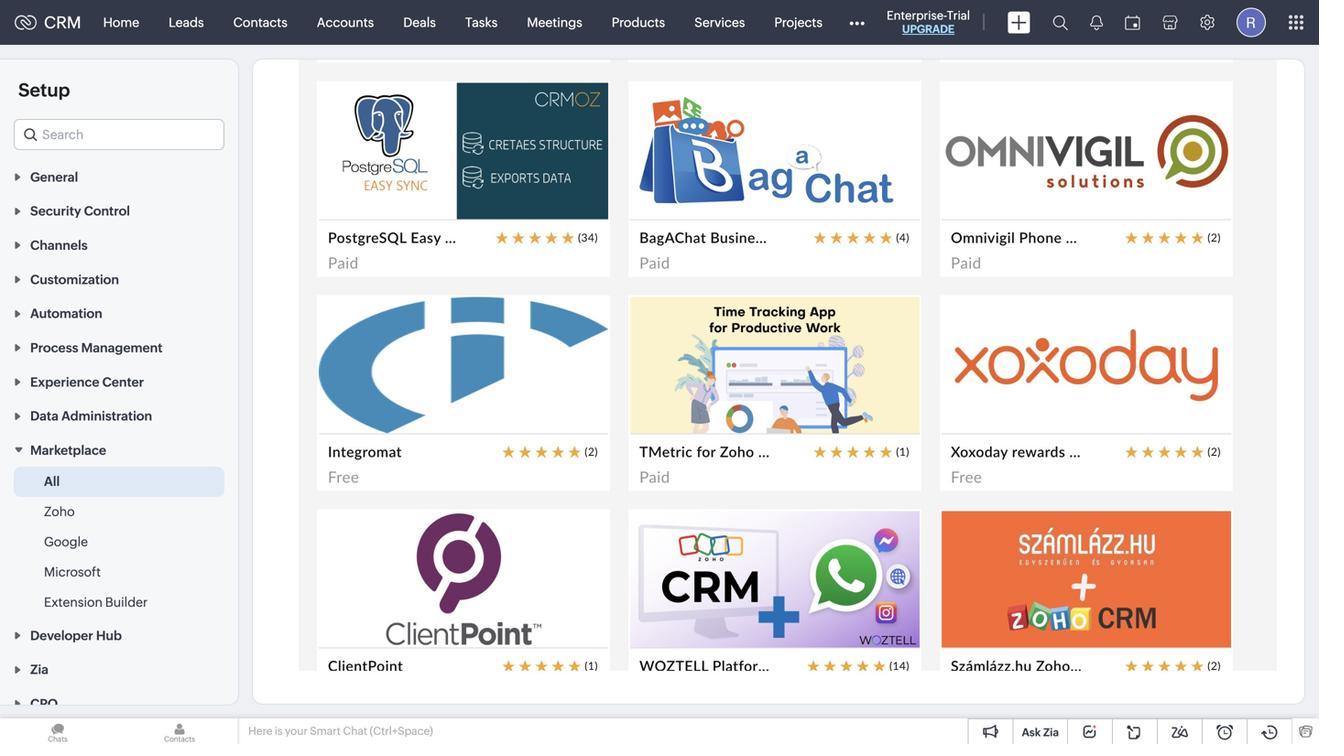 Task type: locate. For each thing, give the bounding box(es) containing it.
services link
[[680, 0, 760, 44]]

None field
[[14, 119, 224, 150]]

logo image
[[15, 15, 37, 30]]

0 vertical spatial zia
[[30, 663, 48, 678]]

Search text field
[[15, 120, 224, 149]]

1 vertical spatial zia
[[1043, 727, 1059, 739]]

trial
[[947, 9, 970, 22]]

deals
[[403, 15, 436, 30]]

marketplace button
[[0, 433, 238, 467]]

(ctrl+space)
[[370, 726, 433, 738]]

create menu element
[[997, 0, 1042, 44]]

zia up the cpq
[[30, 663, 48, 678]]

security
[[30, 204, 81, 219]]

developer
[[30, 629, 93, 643]]

upgrade
[[902, 23, 955, 35]]

ask
[[1022, 727, 1041, 739]]

products
[[612, 15, 665, 30]]

your
[[285, 726, 308, 738]]

customization button
[[0, 262, 238, 296]]

developer hub
[[30, 629, 122, 643]]

deals link
[[389, 0, 451, 44]]

Other Modules field
[[837, 8, 877, 37]]

projects
[[774, 15, 823, 30]]

zia
[[30, 663, 48, 678], [1043, 727, 1059, 739]]

signals image
[[1090, 15, 1103, 30]]

ask zia
[[1022, 727, 1059, 739]]

home
[[103, 15, 139, 30]]

general
[[30, 170, 78, 184]]

hub
[[96, 629, 122, 643]]

search image
[[1053, 15, 1068, 30]]

contacts
[[233, 15, 288, 30]]

microsoft link
[[44, 563, 101, 582]]

marketplace region
[[0, 467, 238, 618]]

data administration
[[30, 409, 152, 424]]

process management button
[[0, 330, 238, 365]]

here
[[248, 726, 273, 738]]

accounts
[[317, 15, 374, 30]]

0 horizontal spatial zia
[[30, 663, 48, 678]]

general button
[[0, 159, 238, 194]]

process
[[30, 341, 78, 355]]

builder
[[105, 595, 148, 610]]

customization
[[30, 272, 119, 287]]

automation button
[[0, 296, 238, 330]]

projects link
[[760, 0, 837, 44]]

search element
[[1042, 0, 1079, 45]]

security control button
[[0, 194, 238, 228]]

zia right ask
[[1043, 727, 1059, 739]]

contacts image
[[122, 719, 237, 745]]

center
[[102, 375, 144, 390]]

smart
[[310, 726, 341, 738]]

extension builder
[[44, 595, 148, 610]]

all
[[44, 475, 60, 489]]

1 horizontal spatial zia
[[1043, 727, 1059, 739]]



Task type: vqa. For each thing, say whether or not it's contained in the screenshot.
row group
no



Task type: describe. For each thing, give the bounding box(es) containing it.
profile element
[[1226, 0, 1277, 44]]

chat
[[343, 726, 367, 738]]

zia inside dropdown button
[[30, 663, 48, 678]]

meetings
[[527, 15, 582, 30]]

create menu image
[[1008, 11, 1031, 33]]

enterprise-trial upgrade
[[887, 9, 970, 35]]

automation
[[30, 307, 102, 321]]

all link
[[44, 473, 60, 491]]

developer hub button
[[0, 618, 238, 653]]

extension
[[44, 595, 103, 610]]

channels
[[30, 238, 88, 253]]

zoho link
[[44, 503, 75, 521]]

cpq
[[30, 697, 58, 712]]

leads link
[[154, 0, 219, 44]]

home link
[[88, 0, 154, 44]]

zoho
[[44, 505, 75, 519]]

administration
[[61, 409, 152, 424]]

crm link
[[15, 13, 81, 32]]

experience center button
[[0, 365, 238, 399]]

experience center
[[30, 375, 144, 390]]

calendar image
[[1125, 15, 1141, 30]]

setup
[[18, 80, 70, 101]]

tasks
[[465, 15, 498, 30]]

enterprise-
[[887, 9, 947, 22]]

experience
[[30, 375, 99, 390]]

control
[[84, 204, 130, 219]]

profile image
[[1237, 8, 1266, 37]]

management
[[81, 341, 163, 355]]

security control
[[30, 204, 130, 219]]

zia button
[[0, 653, 238, 687]]

accounts link
[[302, 0, 389, 44]]

microsoft
[[44, 565, 101, 580]]

crm
[[44, 13, 81, 32]]

marketplace
[[30, 443, 106, 458]]

signals element
[[1079, 0, 1114, 45]]

services
[[695, 15, 745, 30]]

channels button
[[0, 228, 238, 262]]

tasks link
[[451, 0, 512, 44]]

data
[[30, 409, 59, 424]]

is
[[275, 726, 283, 738]]

process management
[[30, 341, 163, 355]]

chats image
[[0, 719, 115, 745]]

leads
[[169, 15, 204, 30]]

cpq button
[[0, 687, 238, 721]]

here is your smart chat (ctrl+space)
[[248, 726, 433, 738]]

google link
[[44, 533, 88, 552]]

contacts link
[[219, 0, 302, 44]]

google
[[44, 535, 88, 550]]

products link
[[597, 0, 680, 44]]

data administration button
[[0, 399, 238, 433]]

meetings link
[[512, 0, 597, 44]]



